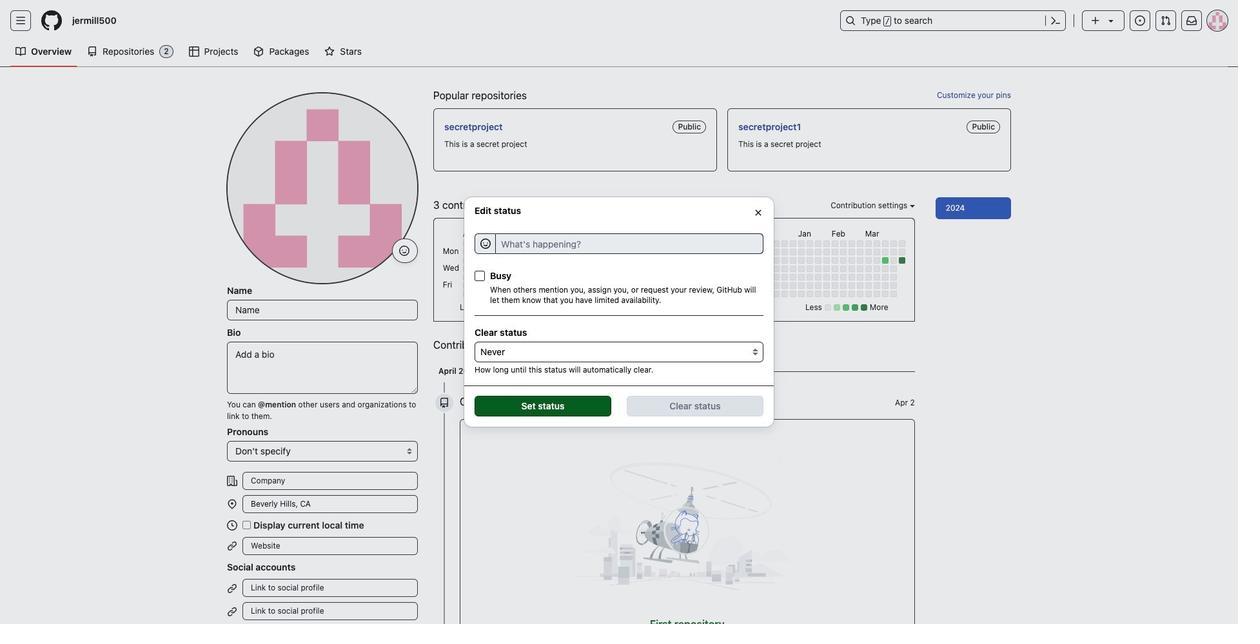 Task type: describe. For each thing, give the bounding box(es) containing it.
notifications image
[[1187, 15, 1197, 26]]

triangle down image
[[1106, 15, 1117, 26]]

Website field
[[243, 537, 418, 555]]

social account image for link to social profile text field
[[227, 607, 237, 617]]

link image
[[227, 541, 237, 552]]

organization image
[[227, 476, 237, 486]]

repo image
[[439, 398, 450, 409]]

Location field
[[243, 495, 418, 513]]

social account image for link to social profile text box
[[227, 583, 237, 594]]



Task type: locate. For each thing, give the bounding box(es) containing it.
homepage image
[[41, 10, 62, 31]]

clock image
[[227, 520, 237, 531]]

Link to social profile text field
[[243, 602, 418, 621]]

What's happening? text field
[[495, 233, 764, 254]]

Company field
[[243, 472, 418, 490]]

Link to social profile text field
[[243, 579, 418, 597]]

smiley image
[[480, 238, 491, 249], [399, 246, 410, 256]]

1 horizontal spatial smiley image
[[480, 238, 491, 249]]

None checkbox
[[475, 271, 485, 281], [243, 521, 251, 530], [475, 271, 485, 281], [243, 521, 251, 530]]

social account image
[[227, 583, 237, 594], [227, 607, 237, 617]]

1 social account image from the top
[[227, 583, 237, 594]]

1 vertical spatial social account image
[[227, 607, 237, 617]]

location image
[[227, 499, 237, 510]]

2 social account image from the top
[[227, 607, 237, 617]]

Name field
[[227, 300, 418, 321]]

close image
[[753, 207, 764, 218]]

git pull request image
[[1161, 15, 1171, 26]]

issue opened image
[[1135, 15, 1146, 26]]

plus image
[[1091, 15, 1101, 26]]

0 vertical spatial social account image
[[227, 583, 237, 594]]

command palette image
[[1051, 15, 1061, 26]]

0 horizontal spatial smiley image
[[399, 246, 410, 256]]



Task type: vqa. For each thing, say whether or not it's contained in the screenshot.
The Community Standards "link" on the left top
no



